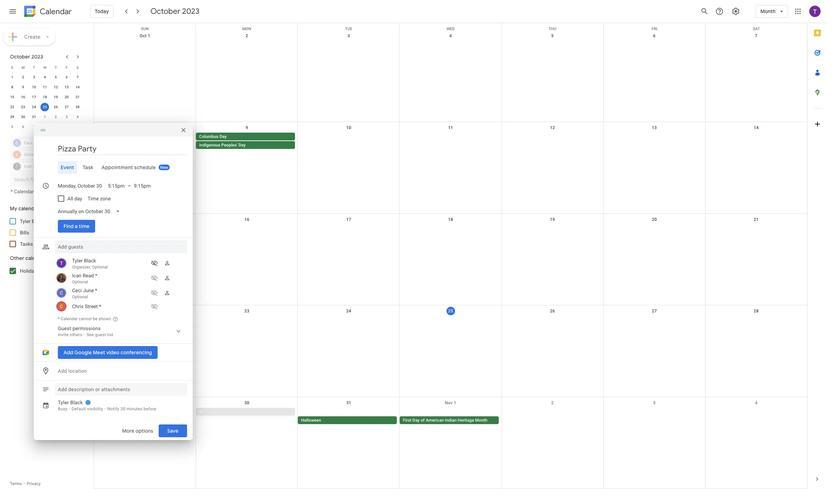 Task type: describe. For each thing, give the bounding box(es) containing it.
read
[[83, 273, 94, 279]]

shown inside search box
[[58, 189, 73, 195]]

list
[[107, 333, 113, 338]]

terms link
[[10, 482, 22, 487]]

tyler inside my calendars list
[[20, 219, 31, 224]]

1 right nov
[[454, 401, 456, 406]]

* Calendar cannot be shown search field
[[0, 133, 88, 195]]

Start time text field
[[108, 182, 125, 190]]

0 horizontal spatial 2023
[[31, 54, 43, 60]]

my calendars button
[[1, 203, 88, 214]]

17 element
[[30, 93, 38, 102]]

20 element
[[62, 93, 71, 102]]

invite others
[[58, 333, 82, 338]]

ican read * optional
[[72, 273, 97, 285]]

guest
[[95, 333, 106, 338]]

row group containing 1
[[7, 72, 83, 132]]

Add title text field
[[58, 144, 187, 155]]

main drawer image
[[9, 7, 17, 16]]

november 11 element
[[73, 123, 82, 131]]

mon
[[242, 27, 251, 31]]

1 horizontal spatial 19
[[550, 217, 555, 222]]

20 inside row group
[[65, 95, 69, 99]]

1 horizontal spatial black
[[70, 400, 83, 406]]

2 s from the left
[[77, 66, 79, 69]]

14 element
[[73, 83, 82, 92]]

1 s from the left
[[11, 66, 13, 69]]

find
[[64, 223, 74, 230]]

2 vertical spatial calendar
[[61, 317, 78, 322]]

appointment schedule
[[102, 164, 156, 171]]

in
[[40, 268, 44, 274]]

nov
[[445, 401, 453, 406]]

tab list containing event
[[39, 161, 187, 174]]

invite
[[58, 333, 69, 338]]

5 for oct 1
[[551, 33, 554, 38]]

tyler black inside my calendars list
[[20, 219, 44, 224]]

16 element
[[19, 93, 27, 102]]

1 vertical spatial tyler black
[[58, 400, 83, 406]]

6 for oct 1
[[653, 33, 656, 38]]

holidays
[[20, 268, 39, 274]]

indigenous
[[199, 143, 220, 148]]

1 right oct on the top
[[148, 33, 150, 38]]

1 horizontal spatial 24
[[346, 309, 351, 314]]

all
[[67, 196, 73, 202]]

new element
[[159, 165, 170, 170]]

terms – privacy
[[10, 482, 41, 487]]

united
[[45, 268, 60, 274]]

columbus day button
[[196, 133, 295, 141]]

find a time
[[64, 223, 90, 230]]

peoples'
[[221, 143, 237, 148]]

27 inside "grid"
[[652, 309, 657, 314]]

23 element
[[19, 103, 27, 111]]

* for ican read * optional
[[95, 273, 97, 279]]

2 vertical spatial 30
[[120, 407, 125, 412]]

guest
[[58, 326, 71, 332]]

13 for sun
[[652, 125, 657, 130]]

appointment
[[102, 164, 133, 171]]

28 inside 28 element
[[76, 105, 80, 109]]

ceci june * optional
[[72, 288, 97, 300]]

row containing 5
[[7, 122, 83, 132]]

1 vertical spatial cannot
[[79, 317, 92, 322]]

27 element
[[62, 103, 71, 111]]

6 for 1
[[66, 75, 68, 79]]

organizer,
[[72, 265, 91, 270]]

states
[[61, 268, 75, 274]]

street
[[85, 304, 98, 310]]

month button
[[756, 3, 788, 20]]

11 element
[[41, 83, 49, 92]]

zone
[[100, 196, 111, 202]]

add for add description or attachments
[[58, 387, 67, 393]]

row containing 9
[[94, 122, 807, 214]]

* inside * calendar cannot be shown search box
[[11, 189, 13, 195]]

12 for october 2023
[[54, 85, 58, 89]]

month inside button
[[475, 418, 488, 423]]

privacy
[[27, 482, 41, 487]]

25 inside "grid"
[[448, 309, 453, 314]]

* for ceci june * optional
[[95, 288, 97, 294]]

show schedule of ican read image
[[149, 273, 160, 284]]

before
[[144, 407, 156, 412]]

november 1 element
[[41, 113, 49, 121]]

26 inside row group
[[54, 105, 58, 109]]

14 for october 2023
[[76, 85, 80, 89]]

31 for 1
[[32, 115, 36, 119]]

11 for october 2023
[[43, 85, 47, 89]]

day for columbus
[[220, 134, 227, 139]]

0 vertical spatial 2023
[[182, 6, 200, 16]]

heritage
[[458, 418, 474, 423]]

black inside my calendars list
[[32, 219, 44, 224]]

create button
[[3, 28, 55, 45]]

0 horizontal spatial 6
[[22, 125, 24, 129]]

5 for 1
[[55, 75, 57, 79]]

calendar inside search box
[[14, 189, 34, 195]]

* up guest
[[58, 317, 60, 322]]

ican read, optional tree item
[[55, 271, 187, 286]]

ceci
[[72, 288, 82, 294]]

add location button
[[55, 365, 187, 378]]

terms
[[10, 482, 22, 487]]

0 vertical spatial calendar
[[40, 7, 72, 17]]

oct 1
[[140, 33, 150, 38]]

first
[[403, 418, 412, 423]]

1 horizontal spatial 17
[[346, 217, 351, 222]]

privacy link
[[27, 482, 41, 487]]

13 element
[[62, 83, 71, 92]]

1 vertical spatial * calendar cannot be shown
[[58, 317, 111, 322]]

0 vertical spatial –
[[128, 183, 131, 189]]

29
[[10, 115, 14, 119]]

calendars for my calendars
[[18, 206, 42, 212]]

today
[[95, 8, 109, 15]]

time zone button
[[85, 192, 114, 205]]

4 inside 'element'
[[77, 115, 79, 119]]

Guests text field
[[58, 241, 184, 254]]

event
[[61, 164, 74, 171]]

to element
[[128, 183, 131, 189]]

25 inside "element"
[[43, 105, 47, 109]]

tyler inside 'tyler black organizer, optional'
[[72, 258, 83, 264]]

9 for october 2023
[[22, 85, 24, 89]]

15 element
[[8, 93, 16, 102]]

sun
[[141, 27, 149, 31]]

notify 30 minutes before
[[107, 407, 156, 412]]

oct
[[140, 33, 147, 38]]

23 inside row group
[[21, 105, 25, 109]]

* calendar cannot be shown inside search box
[[11, 189, 73, 195]]

thu
[[549, 27, 556, 31]]

tyler black, organizer, optional tree item
[[55, 256, 187, 271]]

chris street tree item
[[55, 301, 187, 312]]

24 inside row group
[[32, 105, 36, 109]]

november 7 element
[[30, 123, 38, 131]]

1 horizontal spatial 23
[[244, 309, 249, 314]]

w
[[43, 66, 46, 69]]

november 5 element
[[8, 123, 16, 131]]

minutes
[[127, 407, 142, 412]]

1 horizontal spatial october
[[150, 6, 180, 16]]

9 for sun
[[246, 125, 248, 130]]

add description or attachments
[[58, 387, 130, 393]]

nov 1
[[445, 401, 456, 406]]

row containing s
[[7, 62, 83, 72]]

0 horizontal spatial 7
[[33, 125, 35, 129]]

row containing 30
[[94, 398, 807, 490]]

row containing 23
[[94, 306, 807, 398]]

all day
[[67, 196, 82, 202]]

create
[[24, 34, 40, 40]]

cannot inside search box
[[35, 189, 50, 195]]

columbus day indigenous peoples' day
[[199, 134, 246, 148]]

ican
[[72, 273, 81, 279]]

1 t from the left
[[33, 66, 35, 69]]

1 vertical spatial 26
[[550, 309, 555, 314]]

7 for oct 1
[[755, 33, 758, 38]]

f
[[66, 66, 68, 69]]

holidays in united states
[[20, 268, 75, 274]]

be inside search box
[[51, 189, 57, 195]]

1 horizontal spatial 20
[[652, 217, 657, 222]]

add location
[[58, 369, 87, 374]]

first day of american indian heritage month button
[[400, 417, 499, 425]]

25 cell
[[39, 102, 50, 112]]

november 9 element
[[52, 123, 60, 131]]

notify
[[107, 407, 119, 412]]

1 horizontal spatial tab list
[[808, 23, 827, 470]]

10 for october 2023
[[32, 85, 36, 89]]

halloween
[[301, 418, 321, 423]]

find a time button
[[58, 218, 95, 235]]

1 horizontal spatial day
[[239, 143, 246, 148]]

2 vertical spatial tyler
[[58, 400, 69, 406]]

1 vertical spatial 16
[[244, 217, 249, 222]]

sat
[[753, 27, 760, 31]]

calendar heading
[[38, 7, 72, 17]]

row containing sun
[[94, 23, 807, 31]]

visibility
[[87, 407, 103, 412]]

17 inside row group
[[32, 95, 36, 99]]

0 horizontal spatial october
[[10, 54, 30, 60]]

a
[[75, 223, 78, 230]]

day
[[74, 196, 82, 202]]

31 element
[[30, 113, 38, 121]]

november 2 element
[[52, 113, 60, 121]]

november 6 element
[[19, 123, 27, 131]]

21 inside row group
[[76, 95, 80, 99]]

21 element
[[73, 93, 82, 102]]

guest permissions
[[58, 326, 101, 332]]

other calendars
[[10, 255, 49, 262]]

chris
[[72, 304, 83, 310]]



Task type: locate. For each thing, give the bounding box(es) containing it.
1 horizontal spatial 21
[[754, 217, 759, 222]]

6 down f
[[66, 75, 68, 79]]

ceci june, optional tree item
[[55, 286, 187, 301]]

0 vertical spatial 7
[[755, 33, 758, 38]]

november 8 element
[[41, 123, 49, 131]]

black up organizer,
[[84, 258, 96, 264]]

0 vertical spatial tyler
[[20, 219, 31, 224]]

november 10 element
[[62, 123, 71, 131]]

optional inside 'tyler black organizer, optional'
[[92, 265, 108, 270]]

grid
[[94, 23, 807, 490]]

1 vertical spatial 5
[[55, 75, 57, 79]]

0 vertical spatial 12
[[54, 85, 58, 89]]

1 vertical spatial october 2023
[[10, 54, 43, 60]]

13 inside 13 element
[[65, 85, 69, 89]]

month right the heritage
[[475, 418, 488, 423]]

4
[[449, 33, 452, 38], [44, 75, 46, 79], [77, 115, 79, 119], [755, 401, 758, 406]]

12 inside "grid"
[[550, 125, 555, 130]]

16
[[21, 95, 25, 99], [244, 217, 249, 222]]

11
[[43, 85, 47, 89], [448, 125, 453, 130]]

0 vertical spatial * calendar cannot be shown
[[11, 189, 73, 195]]

1 vertical spatial day
[[239, 143, 246, 148]]

31 up halloween button on the bottom left of page
[[346, 401, 351, 406]]

0 horizontal spatial –
[[23, 482, 26, 487]]

tyler up bills
[[20, 219, 31, 224]]

cell containing columbus day
[[196, 133, 298, 150]]

* up my
[[11, 189, 13, 195]]

6 down fri
[[653, 33, 656, 38]]

bills
[[20, 230, 29, 236]]

day inside button
[[413, 418, 420, 423]]

description
[[68, 387, 94, 393]]

12 for sun
[[550, 125, 555, 130]]

31 down 24 element
[[32, 115, 36, 119]]

row containing oct 1
[[94, 30, 807, 122]]

24
[[32, 105, 36, 109], [346, 309, 351, 314]]

30 for 1
[[21, 115, 25, 119]]

* for chris street *
[[99, 304, 101, 310]]

5 up 12 element
[[55, 75, 57, 79]]

10
[[32, 85, 36, 89], [346, 125, 351, 130]]

0 vertical spatial 18
[[43, 95, 47, 99]]

add for add location
[[58, 369, 67, 374]]

calendar up guest
[[61, 317, 78, 322]]

18 inside row group
[[43, 95, 47, 99]]

5 down the 29 element
[[11, 125, 13, 129]]

row containing 16
[[94, 214, 807, 306]]

tyler black
[[20, 219, 44, 224], [58, 400, 83, 406]]

be up the permissions
[[93, 317, 97, 322]]

1 horizontal spatial 12
[[550, 125, 555, 130]]

my
[[10, 206, 17, 212]]

8 up 15 at the top left of the page
[[11, 85, 13, 89]]

30 inside "grid"
[[244, 401, 249, 406]]

1 vertical spatial add
[[58, 387, 67, 393]]

or
[[95, 387, 100, 393]]

0 vertical spatial 28
[[76, 105, 80, 109]]

calendar up my calendars
[[14, 189, 34, 195]]

calendar
[[40, 7, 72, 17], [14, 189, 34, 195], [61, 317, 78, 322]]

tyler up busy
[[58, 400, 69, 406]]

9 inside row group
[[22, 85, 24, 89]]

12 inside row group
[[54, 85, 58, 89]]

optional up "read"
[[92, 265, 108, 270]]

14 inside row group
[[76, 85, 80, 89]]

june
[[83, 288, 94, 294]]

tyler up organizer,
[[72, 258, 83, 264]]

row containing 1
[[7, 72, 83, 82]]

0 vertical spatial 5
[[551, 33, 554, 38]]

* right 'street'
[[99, 304, 101, 310]]

8
[[11, 85, 13, 89], [44, 125, 46, 129]]

row containing 22
[[7, 102, 83, 112]]

month right settings menu 'icon'
[[761, 8, 776, 15]]

shown up all on the left of page
[[58, 189, 73, 195]]

31 inside row group
[[32, 115, 36, 119]]

3
[[348, 33, 350, 38], [33, 75, 35, 79], [66, 115, 68, 119], [653, 401, 656, 406]]

see
[[87, 333, 94, 338]]

1 vertical spatial be
[[93, 317, 97, 322]]

be
[[51, 189, 57, 195], [93, 317, 97, 322]]

row group
[[7, 72, 83, 132]]

* right "read"
[[95, 273, 97, 279]]

0 horizontal spatial tab list
[[39, 161, 187, 174]]

guests invited to this event. tree
[[55, 256, 187, 312]]

12 element
[[52, 83, 60, 92]]

calendars right my
[[18, 206, 42, 212]]

Start date text field
[[58, 182, 102, 190]]

0 vertical spatial shown
[[58, 189, 73, 195]]

event button
[[58, 161, 77, 174]]

2 vertical spatial 6
[[22, 125, 24, 129]]

2 horizontal spatial black
[[84, 258, 96, 264]]

9 up 16 element
[[22, 85, 24, 89]]

0 vertical spatial 17
[[32, 95, 36, 99]]

0 horizontal spatial 25
[[43, 105, 47, 109]]

2 horizontal spatial tyler
[[72, 258, 83, 264]]

cannot
[[35, 189, 50, 195], [79, 317, 92, 322]]

1 horizontal spatial 28
[[754, 309, 759, 314]]

0 vertical spatial 23
[[21, 105, 25, 109]]

s left m
[[11, 66, 13, 69]]

be down search for people text field
[[51, 189, 57, 195]]

25, today element
[[41, 103, 49, 111]]

other
[[10, 255, 24, 262]]

month
[[761, 8, 776, 15], [475, 418, 488, 423]]

10 for sun
[[346, 125, 351, 130]]

american
[[426, 418, 444, 423]]

9
[[22, 85, 24, 89], [246, 125, 248, 130]]

calendars for other calendars
[[25, 255, 49, 262]]

today button
[[90, 3, 114, 20]]

1 vertical spatial 8
[[44, 125, 46, 129]]

11 inside "grid"
[[448, 125, 453, 130]]

row containing 29
[[7, 112, 83, 122]]

wed
[[447, 27, 455, 31]]

october 2023
[[150, 6, 200, 16], [10, 54, 43, 60]]

1 add from the top
[[58, 369, 67, 374]]

columbus
[[199, 134, 219, 139]]

11 inside 11 element
[[43, 85, 47, 89]]

add left location
[[58, 369, 67, 374]]

0 horizontal spatial 19
[[54, 95, 58, 99]]

27
[[65, 105, 69, 109], [652, 309, 657, 314]]

1 down "25, today" "element"
[[44, 115, 46, 119]]

see guest list
[[87, 333, 113, 338]]

0 horizontal spatial 26
[[54, 105, 58, 109]]

5 inside november 5 element
[[11, 125, 13, 129]]

1 horizontal spatial cannot
[[79, 317, 92, 322]]

task button
[[80, 161, 96, 174]]

2
[[246, 33, 248, 38], [22, 75, 24, 79], [55, 115, 57, 119], [551, 401, 554, 406]]

shown
[[58, 189, 73, 195], [99, 317, 111, 322]]

– right terms
[[23, 482, 26, 487]]

7 down sat
[[755, 33, 758, 38]]

add inside dropdown button
[[58, 369, 67, 374]]

m
[[22, 66, 25, 69]]

7 down 31 element
[[33, 125, 35, 129]]

first day of american indian heritage month
[[403, 418, 488, 423]]

black inside 'tyler black organizer, optional'
[[84, 258, 96, 264]]

24 element
[[30, 103, 38, 111]]

31 for nov 1
[[346, 401, 351, 406]]

10 element
[[30, 83, 38, 92]]

5 down thu
[[551, 33, 554, 38]]

0 horizontal spatial day
[[220, 134, 227, 139]]

attachments
[[101, 387, 130, 393]]

0 horizontal spatial month
[[475, 418, 488, 423]]

indigenous peoples' day button
[[196, 141, 295, 149]]

0 horizontal spatial 28
[[76, 105, 80, 109]]

1 inside november 1 element
[[44, 115, 46, 119]]

cell
[[94, 133, 196, 150], [196, 133, 298, 150], [298, 133, 400, 150], [400, 133, 502, 150], [502, 133, 604, 150], [604, 133, 705, 150], [705, 133, 807, 150], [94, 408, 196, 425], [502, 408, 604, 425], [604, 408, 705, 425]]

30 for nov 1
[[244, 401, 249, 406]]

default visibility
[[72, 407, 103, 412]]

18 element
[[41, 93, 49, 102]]

* inside the ican read * optional
[[95, 273, 97, 279]]

t left w
[[33, 66, 35, 69]]

2 horizontal spatial 6
[[653, 33, 656, 38]]

1 horizontal spatial 5
[[55, 75, 57, 79]]

tyler
[[20, 219, 31, 224], [72, 258, 83, 264], [58, 400, 69, 406]]

0 vertical spatial tyler black
[[20, 219, 44, 224]]

1 horizontal spatial 31
[[346, 401, 351, 406]]

halloween button
[[298, 417, 397, 425]]

26 element
[[52, 103, 60, 111]]

calendars up the in
[[25, 255, 49, 262]]

day left of
[[413, 418, 420, 423]]

0 horizontal spatial cannot
[[35, 189, 50, 195]]

14 for sun
[[754, 125, 759, 130]]

0 horizontal spatial tyler
[[20, 219, 31, 224]]

tab list
[[808, 23, 827, 470], [39, 161, 187, 174]]

7
[[755, 33, 758, 38], [77, 75, 79, 79], [33, 125, 35, 129]]

10 inside row group
[[32, 85, 36, 89]]

black down my calendars dropdown button
[[32, 219, 44, 224]]

1 horizontal spatial 18
[[448, 217, 453, 222]]

– left end time text box
[[128, 183, 131, 189]]

new
[[160, 166, 168, 170]]

t left f
[[55, 66, 57, 69]]

2 add from the top
[[58, 387, 67, 393]]

1 vertical spatial 7
[[77, 75, 79, 79]]

november 3 element
[[62, 113, 71, 121]]

1 vertical spatial 19
[[550, 217, 555, 222]]

0 horizontal spatial 14
[[76, 85, 80, 89]]

my calendars list
[[1, 216, 88, 250]]

optional for june
[[72, 295, 88, 300]]

optional for read
[[72, 280, 88, 285]]

permissions
[[73, 326, 101, 332]]

0 vertical spatial day
[[220, 134, 227, 139]]

8 down november 1 element
[[44, 125, 46, 129]]

day down columbus day button
[[239, 143, 246, 148]]

22 element
[[8, 103, 16, 111]]

None field
[[55, 205, 126, 218]]

s right f
[[77, 66, 79, 69]]

1 vertical spatial 2023
[[31, 54, 43, 60]]

1 vertical spatial 10
[[346, 125, 351, 130]]

optional down ican
[[72, 280, 88, 285]]

1 vertical spatial 25
[[448, 309, 453, 314]]

row containing 8
[[7, 82, 83, 92]]

0 vertical spatial 14
[[76, 85, 80, 89]]

* inside ceci june * optional
[[95, 288, 97, 294]]

End time text field
[[134, 182, 151, 190]]

chris street *
[[72, 304, 101, 310]]

october 2023 grid
[[7, 62, 83, 132]]

add left description
[[58, 387, 67, 393]]

tue
[[345, 27, 352, 31]]

0 horizontal spatial shown
[[58, 189, 73, 195]]

0 horizontal spatial 12
[[54, 85, 58, 89]]

row containing 15
[[7, 92, 83, 102]]

1 vertical spatial calendar
[[14, 189, 34, 195]]

0 vertical spatial 9
[[22, 85, 24, 89]]

location
[[68, 369, 87, 374]]

november 4 element
[[73, 113, 82, 121]]

t
[[33, 66, 35, 69], [55, 66, 57, 69]]

0 vertical spatial 31
[[32, 115, 36, 119]]

1 horizontal spatial 13
[[652, 125, 657, 130]]

0 horizontal spatial 17
[[32, 95, 36, 99]]

* calendar cannot be shown
[[11, 189, 73, 195], [58, 317, 111, 322]]

0 horizontal spatial 10
[[32, 85, 36, 89]]

19
[[54, 95, 58, 99], [550, 217, 555, 222]]

cannot down search for people text field
[[35, 189, 50, 195]]

14
[[76, 85, 80, 89], [754, 125, 759, 130]]

27 inside row group
[[65, 105, 69, 109]]

tyler black organizer, optional
[[72, 258, 108, 270]]

30 element
[[19, 113, 27, 121]]

7 for 1
[[77, 75, 79, 79]]

optional inside the ican read * optional
[[72, 280, 88, 285]]

optional for black
[[92, 265, 108, 270]]

optional inside ceci june * optional
[[72, 295, 88, 300]]

6
[[653, 33, 656, 38], [66, 75, 68, 79], [22, 125, 24, 129]]

* calendar cannot be shown down search for people text field
[[11, 189, 73, 195]]

1 vertical spatial optional
[[72, 280, 88, 285]]

11 for sun
[[448, 125, 453, 130]]

calendar element
[[23, 4, 72, 20]]

1 horizontal spatial 10
[[346, 125, 351, 130]]

day up 'peoples''
[[220, 134, 227, 139]]

1 vertical spatial 6
[[66, 75, 68, 79]]

row
[[94, 23, 807, 31], [94, 30, 807, 122], [7, 62, 83, 72], [7, 72, 83, 82], [7, 82, 83, 92], [7, 92, 83, 102], [7, 102, 83, 112], [7, 112, 83, 122], [94, 122, 807, 214], [7, 122, 83, 132], [94, 214, 807, 306], [94, 306, 807, 398], [94, 398, 807, 490]]

cannot up the permissions
[[79, 317, 92, 322]]

default
[[72, 407, 86, 412]]

shown up guest
[[99, 317, 111, 322]]

0 horizontal spatial be
[[51, 189, 57, 195]]

1 vertical spatial 21
[[754, 217, 759, 222]]

0 vertical spatial 21
[[76, 95, 80, 99]]

0 vertical spatial october 2023
[[150, 6, 200, 16]]

fri
[[652, 27, 657, 31]]

22
[[10, 105, 14, 109]]

12
[[54, 85, 58, 89], [550, 125, 555, 130]]

1 horizontal spatial 8
[[44, 125, 46, 129]]

1 horizontal spatial –
[[128, 183, 131, 189]]

* inside chris street "tree item"
[[99, 304, 101, 310]]

0 vertical spatial 16
[[21, 95, 25, 99]]

9 up columbus day button
[[246, 125, 248, 130]]

settings menu image
[[732, 7, 740, 16]]

optional down ceci
[[72, 295, 88, 300]]

28 inside "grid"
[[754, 309, 759, 314]]

month inside "popup button"
[[761, 8, 776, 15]]

0 vertical spatial month
[[761, 8, 776, 15]]

1 horizontal spatial 6
[[66, 75, 68, 79]]

9 inside "grid"
[[246, 125, 248, 130]]

2 horizontal spatial 5
[[551, 33, 554, 38]]

16 inside 16 element
[[21, 95, 25, 99]]

28 element
[[73, 103, 82, 111]]

0 vertical spatial cannot
[[35, 189, 50, 195]]

others
[[70, 333, 82, 338]]

2 t from the left
[[55, 66, 57, 69]]

* right "june"
[[95, 288, 97, 294]]

0 horizontal spatial 24
[[32, 105, 36, 109]]

1 vertical spatial october
[[10, 54, 30, 60]]

0 horizontal spatial 9
[[22, 85, 24, 89]]

0 vertical spatial calendars
[[18, 206, 42, 212]]

time zone
[[88, 196, 111, 202]]

show schedule of chris street image
[[149, 301, 160, 312]]

tyler black up bills
[[20, 219, 44, 224]]

of
[[421, 418, 425, 423]]

1 vertical spatial 13
[[652, 125, 657, 130]]

black up default
[[70, 400, 83, 406]]

2 vertical spatial 5
[[11, 125, 13, 129]]

1 horizontal spatial t
[[55, 66, 57, 69]]

day for first
[[413, 418, 420, 423]]

1 vertical spatial 30
[[244, 401, 249, 406]]

13 for october 2023
[[65, 85, 69, 89]]

1 horizontal spatial tyler black
[[58, 400, 83, 406]]

day
[[220, 134, 227, 139], [239, 143, 246, 148], [413, 418, 420, 423]]

30 inside 30 "element"
[[21, 115, 25, 119]]

7 up 14 element
[[77, 75, 79, 79]]

0 vertical spatial 25
[[43, 105, 47, 109]]

1 horizontal spatial 25
[[448, 309, 453, 314]]

* calendar cannot be shown up the permissions
[[58, 317, 111, 322]]

0 vertical spatial 11
[[43, 85, 47, 89]]

task
[[83, 164, 93, 171]]

show schedule of ceci june image
[[149, 288, 160, 299]]

19 inside row group
[[54, 95, 58, 99]]

13
[[65, 85, 69, 89], [652, 125, 657, 130]]

1 vertical spatial 27
[[652, 309, 657, 314]]

18
[[43, 95, 47, 99], [448, 217, 453, 222]]

tasks
[[20, 241, 33, 247]]

0 vertical spatial 10
[[32, 85, 36, 89]]

other calendars button
[[1, 253, 88, 264]]

23
[[21, 105, 25, 109], [244, 309, 249, 314]]

2 horizontal spatial day
[[413, 418, 420, 423]]

29 element
[[8, 113, 16, 121]]

0 vertical spatial add
[[58, 369, 67, 374]]

0 horizontal spatial 8
[[11, 85, 13, 89]]

1 horizontal spatial 26
[[550, 309, 555, 314]]

Search for people text field
[[14, 173, 77, 186]]

1 vertical spatial 9
[[246, 125, 248, 130]]

6 down 30 "element"
[[22, 125, 24, 129]]

1 vertical spatial shown
[[99, 317, 111, 322]]

19 element
[[52, 93, 60, 102]]

tyler black up busy
[[58, 400, 83, 406]]

grid containing oct 1
[[94, 23, 807, 490]]

calendar up create
[[40, 7, 72, 17]]

1 vertical spatial 28
[[754, 309, 759, 314]]

1 up 15 at the top left of the page
[[11, 75, 13, 79]]

15
[[10, 95, 14, 99]]

black
[[32, 219, 44, 224], [84, 258, 96, 264], [70, 400, 83, 406]]

calendars
[[18, 206, 42, 212], [25, 255, 49, 262]]

1 horizontal spatial october 2023
[[150, 6, 200, 16]]



Task type: vqa. For each thing, say whether or not it's contained in the screenshot.
download
no



